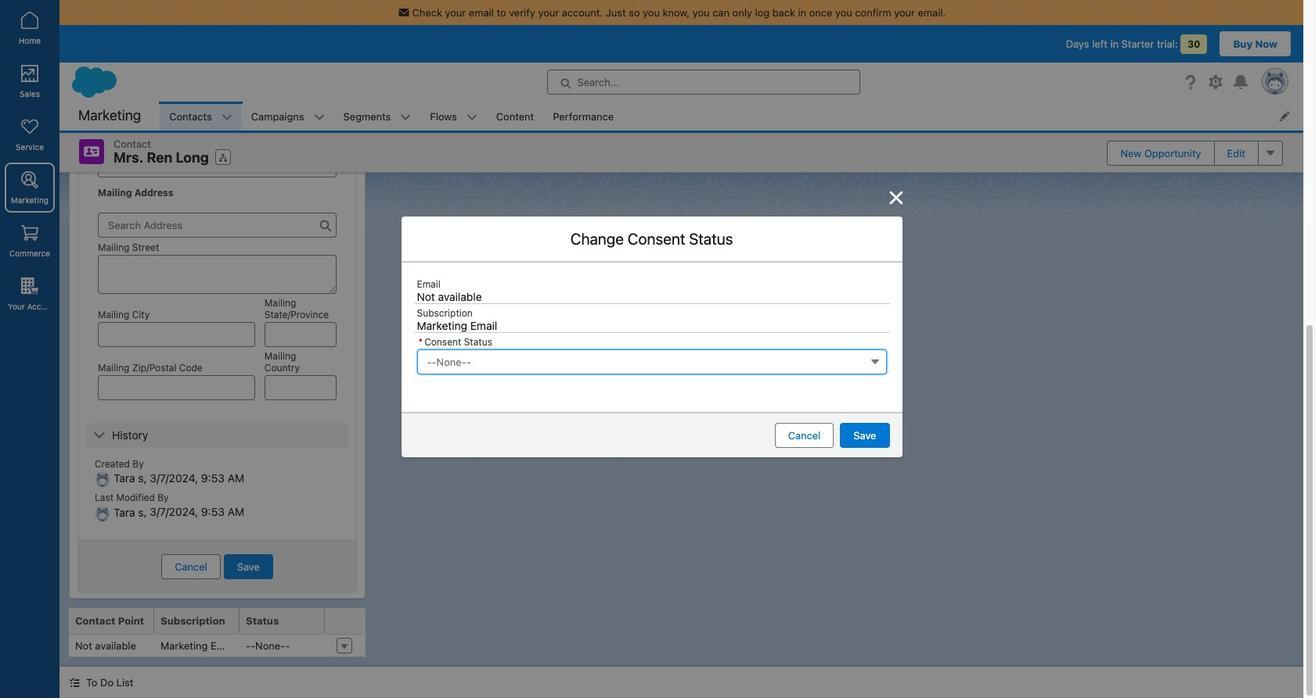 Task type: locate. For each thing, give the bounding box(es) containing it.
3/7/2024,
[[150, 472, 198, 485], [150, 506, 198, 519]]

history
[[112, 429, 148, 442]]

contact up not available
[[75, 615, 115, 628]]

0 vertical spatial am
[[228, 472, 244, 485]]

not inside email not available subscription marketing email * consent status --none--
[[417, 290, 435, 303]]

in right left
[[1110, 38, 1119, 50]]

mrs.
[[113, 150, 144, 166]]

cancel
[[788, 429, 821, 442], [175, 561, 207, 574]]

3/7/2024, up 'modified'
[[150, 472, 198, 485]]

you
[[643, 6, 660, 19], [693, 6, 710, 19], [835, 6, 852, 19]]

3/7/2024, down 'modified'
[[150, 506, 198, 519]]

, 3/7/2024, 9:53 am for last modified by
[[144, 506, 244, 519]]

1 vertical spatial subscription
[[160, 615, 225, 628]]

1 vertical spatial save button
[[224, 555, 273, 580]]

2 horizontal spatial in
[[1110, 38, 1119, 50]]

know,
[[663, 6, 690, 19]]

marketing up *
[[417, 319, 467, 332]]

2 horizontal spatial you
[[835, 6, 852, 19]]

do
[[100, 677, 114, 690]]

your account link
[[5, 269, 58, 319]]

to
[[86, 677, 97, 690]]

Mailing Street text field
[[98, 255, 337, 294]]

not up *
[[417, 290, 435, 303]]

not available
[[75, 640, 136, 653]]

, for modified
[[144, 506, 147, 519]]

not down contact point
[[75, 640, 92, 653]]

by right 'modified'
[[157, 493, 169, 504]]

1 vertical spatial cancel
[[175, 561, 207, 574]]

marketing email
[[160, 640, 236, 653]]

history button
[[86, 423, 349, 448]]

0 vertical spatial in
[[798, 6, 806, 19]]

you right the "so"
[[643, 6, 660, 19]]

contact for contact
[[113, 138, 151, 150]]

text default image inside get in touch 'dropdown button'
[[93, 63, 106, 75]]

0 vertical spatial available
[[438, 290, 482, 303]]

segments list item
[[334, 102, 421, 131]]

2 vertical spatial contact
[[75, 615, 115, 628]]

am for last modified by
[[228, 506, 244, 519]]

mailing for mailing zip/postal code
[[98, 362, 129, 374]]

by right created
[[133, 459, 144, 470]]

in right back
[[798, 6, 806, 19]]

, 3/7/2024, 9:53 am
[[144, 472, 244, 485], [144, 506, 244, 519]]

0 horizontal spatial save button
[[224, 555, 273, 580]]

1 , 3/7/2024, 9:53 am from the top
[[144, 472, 244, 485]]

created by
[[95, 459, 144, 470]]

mailing country
[[264, 351, 300, 374]]

change
[[570, 230, 624, 248]]

subscription up marketing email
[[160, 615, 225, 628]]

2 horizontal spatial status
[[689, 230, 733, 248]]

mailing address
[[98, 187, 173, 199]]

0 vertical spatial 3/7/2024,
[[150, 472, 198, 485]]

1 horizontal spatial cancel
[[788, 429, 821, 442]]

mailing left street in the left top of the page
[[98, 242, 129, 254]]

text default image
[[93, 63, 106, 75], [69, 678, 80, 689]]

none-
[[436, 356, 466, 368], [255, 640, 285, 653]]

0 vertical spatial save
[[853, 429, 876, 442]]

your left email.
[[894, 6, 915, 19]]

home link
[[5, 3, 55, 53]]

mailing up mailing state/province text box
[[264, 297, 296, 309]]

1 vertical spatial not
[[75, 640, 92, 653]]

1 vertical spatial contact
[[113, 138, 151, 150]]

0 horizontal spatial available
[[95, 640, 136, 653]]

code
[[179, 362, 203, 374]]

mrs. ren long
[[113, 150, 209, 166]]

marketing down phone
[[78, 107, 141, 124]]

, 3/7/2024, 9:53 am down 'modified'
[[144, 506, 244, 519]]

9:53 for last modified by
[[201, 506, 225, 519]]

flows link
[[421, 102, 466, 131]]

to
[[497, 6, 506, 19]]

0 vertical spatial contact
[[95, 12, 130, 24]]

contact inside contact point "button"
[[75, 615, 115, 628]]

save for save button to the top
[[853, 429, 876, 442]]

0 vertical spatial status
[[689, 230, 733, 248]]

1 you from the left
[[643, 6, 660, 19]]

1 horizontal spatial your
[[538, 6, 559, 19]]

, 3/7/2024, 9:53 am down the history dropdown button on the bottom
[[144, 472, 244, 485]]

1 vertical spatial 9:53
[[201, 506, 225, 519]]

0 vertical spatial cancel button
[[775, 423, 834, 448]]

None text field
[[98, 0, 337, 3]]

opportunity
[[1144, 147, 1201, 159]]

text default image left to on the bottom
[[69, 678, 80, 689]]

0 vertical spatial consent
[[628, 230, 685, 248]]

1 am from the top
[[228, 472, 244, 485]]

mailing
[[98, 187, 132, 199], [98, 242, 129, 254], [264, 297, 296, 309], [98, 309, 129, 321], [264, 351, 296, 362], [98, 362, 129, 374]]

1 vertical spatial status
[[464, 336, 492, 348]]

mailing left city
[[98, 309, 129, 321]]

your
[[445, 6, 466, 19], [538, 6, 559, 19], [894, 6, 915, 19]]

Email text field
[[98, 153, 337, 178]]

in
[[798, 6, 806, 19], [1110, 38, 1119, 50], [133, 62, 142, 75]]

2 am from the top
[[228, 506, 244, 519]]

status
[[689, 230, 733, 248], [464, 336, 492, 348], [246, 615, 279, 628]]

contact
[[95, 12, 130, 24], [113, 138, 151, 150], [75, 615, 115, 628]]

,
[[144, 472, 147, 485], [144, 506, 147, 519]]

1 your from the left
[[445, 6, 466, 19]]

am
[[228, 472, 244, 485], [228, 506, 244, 519]]

0 vertical spatial ,
[[144, 472, 147, 485]]

mailing inside mailing state/province
[[264, 297, 296, 309]]

0 vertical spatial text default image
[[93, 63, 106, 75]]

text default image for get in touch
[[93, 63, 106, 75]]

1 horizontal spatial status
[[464, 336, 492, 348]]

get in touch
[[112, 62, 176, 75]]

0 horizontal spatial save
[[237, 561, 260, 574]]

1 horizontal spatial text default image
[[93, 63, 106, 75]]

none- inside email not available subscription marketing email * consent status --none--
[[436, 356, 466, 368]]

mailing down mailing state/province text box
[[264, 351, 296, 362]]

0 horizontal spatial cancel button
[[161, 555, 221, 580]]

0 vertical spatial subscription
[[417, 307, 473, 319]]

days
[[1066, 38, 1089, 50]]

log
[[755, 6, 770, 19]]

1 vertical spatial text default image
[[69, 678, 80, 689]]

0 horizontal spatial status
[[246, 615, 279, 628]]

mailing for mailing address
[[98, 187, 132, 199]]

trial:
[[1157, 38, 1178, 50]]

available
[[438, 290, 482, 303], [95, 640, 136, 653]]

1 horizontal spatial save
[[853, 429, 876, 442]]

your left email
[[445, 6, 466, 19]]

0 horizontal spatial subscription
[[160, 615, 225, 628]]

1 vertical spatial ,
[[144, 506, 147, 519]]

you left can
[[693, 6, 710, 19]]

0 horizontal spatial text default image
[[69, 678, 80, 689]]

last modified by
[[95, 493, 169, 504]]

, up 'modified'
[[144, 472, 147, 485]]

1 3/7/2024, from the top
[[150, 472, 198, 485]]

by
[[133, 459, 144, 470], [157, 493, 169, 504]]

0 vertical spatial 9:53
[[201, 472, 225, 485]]

1 horizontal spatial in
[[798, 6, 806, 19]]

city
[[132, 309, 150, 321]]

consent right *
[[424, 336, 461, 348]]

2 9:53 from the top
[[201, 506, 225, 519]]

marketing up commerce link
[[11, 196, 49, 205]]

text default image inside to do list button
[[69, 678, 80, 689]]

2 , 3/7/2024, 9:53 am from the top
[[144, 506, 244, 519]]

0 horizontal spatial your
[[445, 6, 466, 19]]

0 horizontal spatial cancel
[[175, 561, 207, 574]]

0 horizontal spatial none-
[[255, 640, 285, 653]]

1 horizontal spatial subscription
[[417, 307, 473, 319]]

consent right change
[[628, 230, 685, 248]]

point
[[118, 615, 144, 628]]

subscription up *
[[417, 307, 473, 319]]

1 , from the top
[[144, 472, 147, 485]]

starter
[[1121, 38, 1154, 50]]

you right "once"
[[835, 6, 852, 19]]

edit
[[1227, 147, 1245, 159]]

1 horizontal spatial consent
[[628, 230, 685, 248]]

1 vertical spatial , 3/7/2024, 9:53 am
[[144, 506, 244, 519]]

your right verify
[[538, 6, 559, 19]]

email.
[[918, 6, 946, 19]]

Mailing Zip/Postal Code text field
[[98, 376, 255, 401]]

1 vertical spatial save
[[237, 561, 260, 574]]

0 vertical spatial none-
[[436, 356, 466, 368]]

2 horizontal spatial your
[[894, 6, 915, 19]]

content link
[[487, 102, 543, 131]]

1 horizontal spatial not
[[417, 290, 435, 303]]

1 horizontal spatial by
[[157, 493, 169, 504]]

, down 'modified'
[[144, 506, 147, 519]]

2 3/7/2024, from the top
[[150, 506, 198, 519]]

mailing down mrs.
[[98, 187, 132, 199]]

1 horizontal spatial you
[[693, 6, 710, 19]]

save for left save button
[[237, 561, 260, 574]]

mailing left zip/postal at the bottom of page
[[98, 362, 129, 374]]

0 vertical spatial , 3/7/2024, 9:53 am
[[144, 472, 244, 485]]

consent
[[628, 230, 685, 248], [424, 336, 461, 348]]

contact left owner
[[95, 12, 130, 24]]

1 horizontal spatial cancel button
[[775, 423, 834, 448]]

3/7/2024, for last modified by
[[150, 506, 198, 519]]

1 vertical spatial in
[[1110, 38, 1119, 50]]

1 horizontal spatial available
[[438, 290, 482, 303]]

0 vertical spatial cancel
[[788, 429, 821, 442]]

cancel for bottom cancel button
[[175, 561, 207, 574]]

list containing contacts
[[160, 102, 1303, 131]]

*
[[418, 336, 423, 348]]

1 vertical spatial am
[[228, 506, 244, 519]]

grid
[[69, 609, 364, 658]]

subscription column header
[[154, 609, 240, 636]]

status inside email not available subscription marketing email * consent status --none--
[[464, 336, 492, 348]]

Phone text field
[[98, 105, 337, 130]]

list
[[116, 677, 133, 690]]

0 horizontal spatial consent
[[424, 336, 461, 348]]

contact point column header
[[69, 609, 154, 636]]

available inside email not available subscription marketing email * consent status --none--
[[438, 290, 482, 303]]

2 , from the top
[[144, 506, 147, 519]]

1 9:53 from the top
[[201, 472, 225, 485]]

-
[[427, 356, 432, 368], [432, 356, 436, 368], [466, 356, 471, 368], [246, 640, 251, 653], [251, 640, 255, 653], [285, 640, 290, 653]]

, for by
[[144, 472, 147, 485]]

mailing for mailing city
[[98, 309, 129, 321]]

0 vertical spatial not
[[417, 290, 435, 303]]

0 horizontal spatial not
[[75, 640, 92, 653]]

2 vertical spatial in
[[133, 62, 142, 75]]

marketing down subscription column header
[[160, 640, 208, 653]]

0 horizontal spatial in
[[133, 62, 142, 75]]

1 horizontal spatial save button
[[840, 423, 890, 448]]

1 vertical spatial none-
[[255, 640, 285, 653]]

sales
[[20, 89, 40, 99]]

marketing
[[78, 107, 141, 124], [11, 196, 49, 205], [417, 319, 467, 332], [160, 640, 208, 653]]

email not available subscription marketing email * consent status --none--
[[417, 278, 497, 368]]

marketing inside email not available subscription marketing email * consent status --none--
[[417, 319, 467, 332]]

mailing inside mailing country
[[264, 351, 296, 362]]

contact right contact image
[[113, 138, 151, 150]]

contact owner
[[95, 12, 161, 24]]

in right get
[[133, 62, 142, 75]]

0 vertical spatial by
[[133, 459, 144, 470]]

back
[[772, 6, 795, 19]]

0 vertical spatial save button
[[840, 423, 890, 448]]

get
[[112, 62, 130, 75]]

2 vertical spatial status
[[246, 615, 279, 628]]

0 horizontal spatial you
[[643, 6, 660, 19]]

1 horizontal spatial none-
[[436, 356, 466, 368]]

your
[[8, 302, 25, 312]]

text default image left get
[[93, 63, 106, 75]]

new opportunity button
[[1107, 141, 1215, 166]]

list
[[160, 102, 1303, 131]]

1 vertical spatial 3/7/2024,
[[150, 506, 198, 519]]

text default image
[[93, 430, 106, 442]]

Mailing Country text field
[[264, 376, 337, 401]]

1 vertical spatial consent
[[424, 336, 461, 348]]



Task type: vqa. For each thing, say whether or not it's contained in the screenshot.
the right Add
no



Task type: describe. For each thing, give the bounding box(es) containing it.
buy
[[1233, 38, 1253, 50]]

2 your from the left
[[538, 6, 559, 19]]

marketing link
[[5, 163, 55, 213]]

consent inside email not available subscription marketing email * consent status --none--
[[424, 336, 461, 348]]

contact for contact owner
[[95, 12, 130, 24]]

actions column header
[[325, 609, 364, 636]]

address
[[134, 187, 173, 199]]

contacts link
[[160, 102, 221, 131]]

status inside column header
[[246, 615, 279, 628]]

3 you from the left
[[835, 6, 852, 19]]

account.
[[562, 6, 603, 19]]

email
[[469, 6, 494, 19]]

flows
[[430, 110, 457, 123]]

created
[[95, 459, 130, 470]]

modified
[[116, 493, 155, 504]]

edit button
[[1214, 141, 1259, 166]]

email inside grid
[[211, 640, 236, 653]]

contact for contact point
[[75, 615, 115, 628]]

mailing for mailing state/province
[[264, 297, 296, 309]]

new opportunity
[[1120, 147, 1201, 159]]

service
[[16, 142, 44, 152]]

subscription inside email not available subscription marketing email * consent status --none--
[[417, 307, 473, 319]]

grid containing contact point
[[69, 609, 364, 658]]

verify
[[509, 6, 535, 19]]

contact image
[[79, 139, 104, 164]]

only
[[732, 6, 752, 19]]

buy now button
[[1220, 31, 1291, 56]]

search... button
[[547, 70, 860, 95]]

mailing street
[[98, 242, 159, 254]]

state/province
[[264, 309, 329, 321]]

performance link
[[543, 102, 623, 131]]

contacts list item
[[160, 102, 242, 131]]

to do list button
[[59, 668, 143, 699]]

just
[[606, 6, 626, 19]]

street
[[132, 242, 159, 254]]

1 vertical spatial by
[[157, 493, 169, 504]]

zip/postal
[[132, 362, 176, 374]]

marketing inside "link"
[[11, 196, 49, 205]]

last
[[95, 493, 114, 504]]

long
[[176, 150, 209, 166]]

contact point
[[75, 615, 144, 628]]

flows list item
[[421, 102, 487, 131]]

search...
[[577, 76, 619, 88]]

commerce link
[[5, 216, 55, 266]]

mailing zip/postal code
[[98, 362, 203, 374]]

confirm
[[855, 6, 891, 19]]

9:53 for created by
[[201, 472, 225, 485]]

touch
[[145, 62, 176, 75]]

so
[[629, 6, 640, 19]]

buy now
[[1233, 38, 1277, 50]]

2 you from the left
[[693, 6, 710, 19]]

home
[[19, 36, 41, 45]]

performance
[[553, 110, 614, 123]]

1 vertical spatial available
[[95, 640, 136, 653]]

Mailing City text field
[[98, 322, 255, 348]]

3/7/2024, for created by
[[150, 472, 198, 485]]

can
[[712, 6, 730, 19]]

30
[[1188, 38, 1200, 50]]

check your email to verify your account. just so you know, you can only log back in once you confirm your email.
[[412, 6, 946, 19]]

actions image
[[325, 609, 364, 634]]

campaigns
[[251, 110, 304, 123]]

content
[[496, 110, 534, 123]]

mailing for mailing street
[[98, 242, 129, 254]]

days left in starter trial: 30
[[1066, 38, 1200, 50]]

new
[[1120, 147, 1142, 159]]

campaigns link
[[242, 102, 314, 131]]

in inside 'dropdown button'
[[133, 62, 142, 75]]

Mailing State/Province text field
[[264, 322, 337, 348]]

subscription inside column header
[[160, 615, 225, 628]]

mailing city
[[98, 309, 150, 321]]

, 3/7/2024, 9:53 am for created by
[[144, 472, 244, 485]]

now
[[1255, 38, 1277, 50]]

get in touch button
[[86, 56, 349, 81]]

mailing state/province
[[264, 297, 329, 321]]

owner
[[132, 12, 161, 24]]

segments
[[343, 110, 391, 123]]

0 horizontal spatial by
[[133, 459, 144, 470]]

cancel for the right cancel button
[[788, 429, 821, 442]]

campaigns list item
[[242, 102, 334, 131]]

phone
[[98, 92, 126, 103]]

check
[[412, 6, 442, 19]]

status column header
[[240, 609, 325, 636]]

change consent status
[[570, 230, 733, 248]]

mailing for mailing country
[[264, 351, 296, 362]]

text default image for to do list
[[69, 678, 80, 689]]

to do list
[[86, 677, 133, 690]]

--none--
[[246, 640, 290, 653]]

Consent Status - Current Selection: --None-- button
[[417, 349, 886, 375]]

ren
[[147, 150, 172, 166]]

segments link
[[334, 102, 400, 131]]

1 vertical spatial cancel button
[[161, 555, 221, 580]]

commerce
[[9, 249, 50, 258]]

3 your from the left
[[894, 6, 915, 19]]

contacts
[[169, 110, 212, 123]]

your account
[[8, 302, 58, 312]]

account
[[27, 302, 58, 312]]

am for created by
[[228, 472, 244, 485]]

service link
[[5, 110, 55, 160]]

contact point button
[[69, 609, 154, 634]]

left
[[1092, 38, 1107, 50]]

country
[[264, 362, 300, 374]]

once
[[809, 6, 832, 19]]



